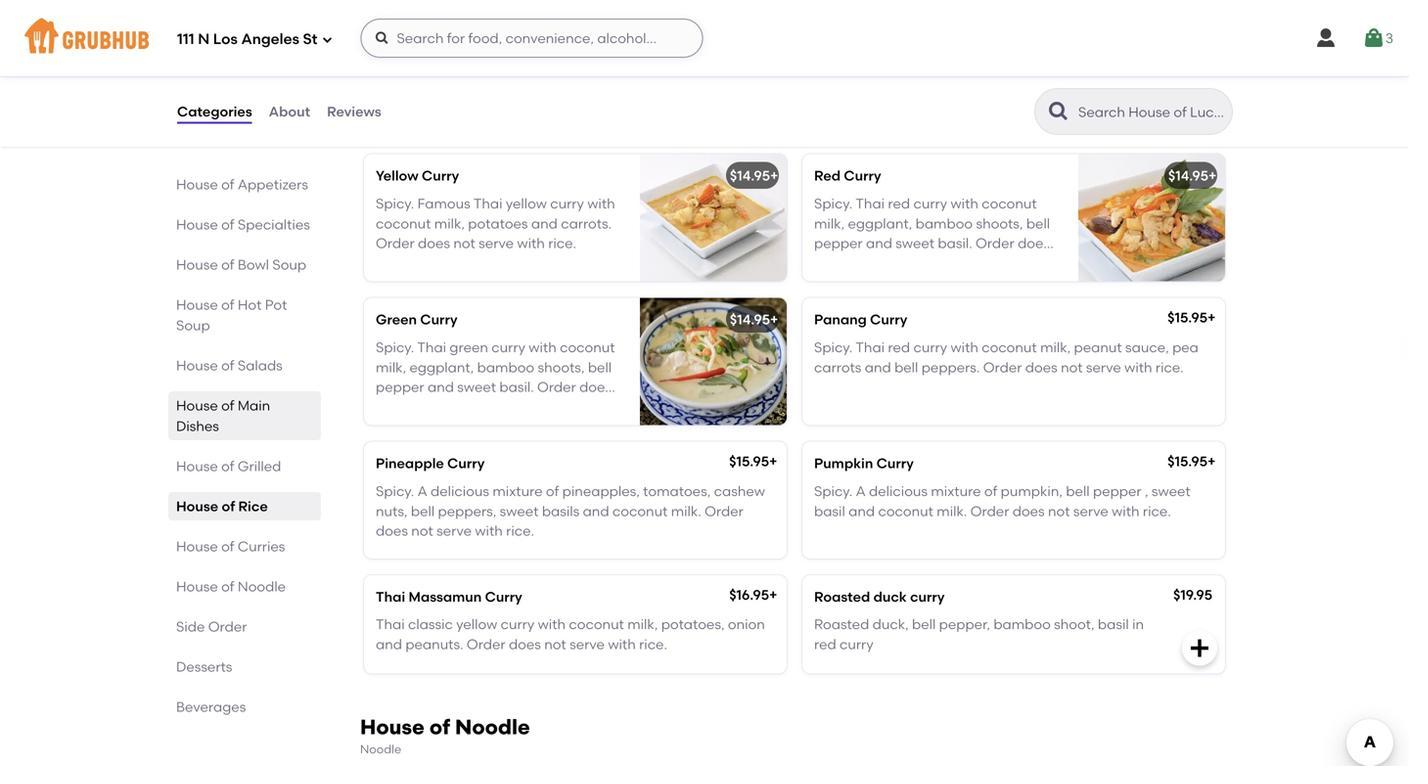 Task type: locate. For each thing, give the bounding box(es) containing it.
eggplant, down red curry
[[848, 215, 913, 232]]

curry up peppers, at the bottom left of the page
[[448, 455, 485, 472]]

of down peanuts.
[[430, 715, 450, 740]]

soup inside house of hot pot soup
[[176, 317, 210, 334]]

eggplant, inside spicy. thai red curry with coconut milk, eggplant, bamboo shoots, bell pepper and sweet basil. order does not serve with rice.
[[848, 215, 913, 232]]

los
[[213, 30, 238, 48]]

order inside tab
[[208, 619, 247, 635]]

and left "brown"
[[376, 9, 402, 26]]

basil
[[814, 503, 846, 520], [1098, 616, 1129, 633]]

duck,
[[873, 616, 909, 633]]

a for peppers,
[[418, 483, 427, 500]]

house inside house of curries curries come with rice
[[360, 87, 425, 112]]

$14.95 left red curry
[[730, 168, 770, 184]]

2 vertical spatial red
[[814, 636, 837, 653]]

1 vertical spatial red
[[888, 339, 910, 356]]

coconut inside spicy. famous thai yellow curry with coconut milk, potatoes and carrots. order does not serve with rice.
[[376, 215, 431, 232]]

$16.95 +
[[729, 587, 778, 603]]

0 horizontal spatial shoots,
[[538, 359, 585, 376]]

house left bowl
[[176, 256, 218, 273]]

house of appetizers tab
[[176, 174, 313, 195]]

curry inside spicy. famous thai yellow curry with coconut milk, potatoes and carrots. order does not serve with rice.
[[550, 195, 584, 212]]

0 horizontal spatial noodle
[[238, 579, 286, 595]]

roasted down roasted duck curry
[[814, 616, 870, 633]]

basils
[[542, 503, 580, 520]]

eggplant, inside spicy. thai green curry with coconut milk, eggplant, bamboo shoots, bell pepper and sweet basil. order does not serve with rice.
[[410, 359, 474, 376]]

house for house of hot pot soup
[[176, 297, 218, 313]]

side
[[176, 619, 205, 635]]

thai down the panang curry
[[856, 339, 885, 356]]

sweet inside spicy. a delicious mixture of pineapples, tomatoes, cashew nuts, bell peppers, sweet basils and coconut milk. order does not serve with rice.
[[500, 503, 539, 520]]

pork
[[438, 0, 468, 6]]

thai classic yellow curry with coconut milk, potatoes, onion and peanuts. order does not serve with rice.
[[376, 616, 765, 653]]

sweet right ,
[[1152, 483, 1191, 500]]

dishes
[[176, 418, 219, 435]]

of inside house of curries curries come with rice
[[430, 87, 450, 112]]

house up house of specialties
[[176, 176, 218, 193]]

and down pineapples,
[[583, 503, 609, 520]]

milk, down green
[[376, 359, 406, 376]]

of up house of bowl soup
[[221, 216, 234, 233]]

1 horizontal spatial basil
[[1098, 616, 1129, 633]]

2 milk. from the left
[[937, 503, 967, 520]]

spicy. inside spicy. thai red curry with coconut milk, eggplant, bamboo shoots, bell pepper and sweet basil. order does not serve with rice.
[[814, 195, 853, 212]]

curries left come
[[360, 115, 401, 129]]

2 horizontal spatial curries
[[455, 87, 530, 112]]

milk,
[[434, 215, 465, 232], [814, 215, 845, 232], [1041, 339, 1071, 356], [376, 359, 406, 376], [628, 616, 658, 633]]

milk, inside spicy. thai red curry with coconut milk, eggplant, bamboo shoots, bell pepper and sweet basil. order does not serve with rice.
[[814, 215, 845, 232]]

of up basils
[[546, 483, 559, 500]]

of left bowl
[[221, 256, 234, 273]]

1 a from the left
[[418, 483, 427, 500]]

2 vertical spatial curries
[[238, 538, 285, 555]]

0 vertical spatial shoots,
[[976, 215, 1023, 232]]

not
[[454, 235, 476, 252], [814, 255, 836, 272], [1061, 359, 1083, 376], [376, 399, 398, 415], [1048, 503, 1070, 520], [411, 523, 433, 539], [544, 636, 567, 653]]

and inside spicy. famous thai yellow curry with coconut milk, potatoes and carrots. order does not serve with rice.
[[531, 215, 558, 232]]

$14.95
[[730, 168, 770, 184], [1169, 168, 1209, 184], [730, 311, 770, 328]]

thai left massamun
[[376, 589, 405, 605]]

sweet down green
[[457, 379, 496, 396]]

$15.95 +
[[1168, 310, 1216, 326], [729, 453, 778, 470], [1168, 453, 1216, 470]]

house of grilled tab
[[176, 456, 313, 477]]

spicy. down yellow
[[376, 195, 414, 212]]

1 horizontal spatial mixture
[[931, 483, 981, 500]]

2 a from the left
[[856, 483, 866, 500]]

peppers,
[[438, 503, 497, 520]]

0 horizontal spatial curries
[[238, 538, 285, 555]]

2 roasted from the top
[[814, 616, 870, 633]]

basil. for red
[[938, 235, 973, 252]]

and inside the spicy. a delicious mixture of pumpkin, bell pepper , sweet basil and coconut milk. order does not serve with rice.
[[849, 503, 875, 520]]

spicy. inside spicy. famous thai yellow curry with coconut milk, potatoes and carrots. order does not serve with rice.
[[376, 195, 414, 212]]

1 horizontal spatial noodle
[[360, 743, 401, 757]]

1 vertical spatial soup
[[176, 317, 210, 334]]

1 vertical spatial basil
[[1098, 616, 1129, 633]]

and down red curry
[[866, 235, 893, 252]]

pineapple curry
[[376, 455, 485, 472]]

house inside 'house of noodle noodle'
[[360, 715, 425, 740]]

curry for pumpkin curry
[[877, 455, 914, 472]]

house of noodle noodle
[[360, 715, 530, 757]]

curry up famous
[[422, 168, 459, 184]]

of for house of main dishes
[[221, 397, 234, 414]]

curry for yellow curry
[[422, 168, 459, 184]]

noodle
[[238, 579, 286, 595], [455, 715, 530, 740], [360, 743, 401, 757]]

0 vertical spatial red
[[376, 0, 402, 6]]

spicy. for spicy. a delicious mixture of pineapples, tomatoes, cashew nuts, bell peppers, sweet basils and coconut milk. order does not serve with rice.
[[376, 483, 414, 500]]

yellow up potatoes on the top of the page
[[506, 195, 547, 212]]

house up come
[[360, 87, 425, 112]]

of left rice
[[222, 498, 235, 515]]

of left main on the bottom left
[[221, 397, 234, 414]]

coconut
[[982, 195, 1037, 212], [376, 215, 431, 232], [560, 339, 615, 356], [982, 339, 1037, 356], [613, 503, 668, 520], [879, 503, 934, 520], [569, 616, 624, 633]]

of left salads
[[221, 357, 234, 374]]

1 vertical spatial curries
[[360, 115, 401, 129]]

1 vertical spatial basil.
[[500, 379, 534, 396]]

roasted duck, bell pepper, bamboo shoot, basil in red curry
[[814, 616, 1144, 653]]

bamboo inside spicy. thai red curry with coconut milk, eggplant, bamboo shoots, bell pepper and sweet basil. order does not serve with rice.
[[916, 215, 973, 232]]

does
[[418, 235, 450, 252], [1018, 235, 1050, 252], [1026, 359, 1058, 376], [580, 379, 612, 396], [1013, 503, 1045, 520], [376, 523, 408, 539], [509, 636, 541, 653]]

onion
[[728, 616, 765, 633]]

rice right come
[[466, 115, 487, 129]]

a down pineapple curry
[[418, 483, 427, 500]]

order
[[376, 235, 415, 252], [976, 235, 1015, 252], [984, 359, 1022, 376], [537, 379, 576, 396], [705, 503, 744, 520], [971, 503, 1010, 520], [208, 619, 247, 635], [467, 636, 506, 653]]

thai down red curry
[[856, 195, 885, 212]]

2 horizontal spatial noodle
[[455, 715, 530, 740]]

of down the house of curries at bottom
[[221, 579, 234, 595]]

svg image
[[1315, 26, 1338, 50], [1362, 26, 1386, 50], [374, 30, 390, 46], [322, 34, 333, 46]]

1 horizontal spatial pepper
[[814, 235, 863, 252]]

curries
[[455, 87, 530, 112], [360, 115, 401, 129], [238, 538, 285, 555]]

curry inside spicy. thai red curry with coconut milk, eggplant, bamboo shoots, bell pepper and sweet basil. order does not serve with rice.
[[914, 195, 948, 212]]

peppers.
[[922, 359, 980, 376]]

3
[[1386, 30, 1394, 46]]

,
[[1145, 483, 1149, 500]]

0 horizontal spatial mixture
[[493, 483, 543, 500]]

rice inside red bbq pork over fried rice with onions, tomato and brown sauce
[[536, 0, 561, 6]]

and
[[376, 9, 402, 26], [531, 215, 558, 232], [866, 235, 893, 252], [865, 359, 891, 376], [428, 379, 454, 396], [583, 503, 609, 520], [849, 503, 875, 520], [376, 636, 402, 653]]

0 horizontal spatial basil.
[[500, 379, 534, 396]]

curry up spicy. thai red curry with coconut milk, eggplant, bamboo shoots, bell pepper and sweet basil. order does not serve with rice.
[[844, 168, 882, 184]]

of for house of noodle noodle
[[430, 715, 450, 740]]

milk, inside spicy. thai red curry with coconut milk, peanut sauce, pea carrots and bell peppers. order does not serve with rice.
[[1041, 339, 1071, 356]]

pepper down green
[[376, 379, 424, 396]]

eggplant,
[[848, 215, 913, 232], [410, 359, 474, 376]]

roasted left duck on the bottom right of the page
[[814, 589, 870, 605]]

of inside house of hot pot soup
[[221, 297, 234, 313]]

curries for house of curries
[[238, 538, 285, 555]]

mixture inside the spicy. a delicious mixture of pumpkin, bell pepper , sweet basil and coconut milk. order does not serve with rice.
[[931, 483, 981, 500]]

$15.95 + for spicy. thai red curry with coconut milk, peanut sauce, pea carrots and bell peppers. order does not serve with rice.
[[1168, 310, 1216, 326]]

shoots, for spicy. thai red curry with coconut milk, eggplant, bamboo shoots, bell pepper and sweet basil. order does not serve with rice.
[[976, 215, 1023, 232]]

sweet up the panang curry
[[896, 235, 935, 252]]

pea
[[1173, 339, 1199, 356]]

with inside red bbq pork over fried rice with onions, tomato and brown sauce
[[564, 0, 592, 6]]

noodle inside tab
[[238, 579, 286, 595]]

0 vertical spatial yellow
[[506, 195, 547, 212]]

milk, left peanut
[[1041, 339, 1071, 356]]

$14.95 +
[[730, 168, 779, 184], [1169, 168, 1217, 184], [730, 311, 779, 328]]

rice. inside spicy. thai red curry with coconut milk, peanut sauce, pea carrots and bell peppers. order does not serve with rice.
[[1156, 359, 1184, 376]]

rice right fried
[[536, 0, 561, 6]]

1 mixture from the left
[[493, 483, 543, 500]]

panang
[[814, 311, 867, 328]]

111
[[177, 30, 194, 48]]

0 horizontal spatial a
[[418, 483, 427, 500]]

2 vertical spatial bamboo
[[994, 616, 1051, 633]]

does inside thai classic yellow curry with coconut milk, potatoes, onion and peanuts. order does not serve with rice.
[[509, 636, 541, 653]]

and left peanuts.
[[376, 636, 402, 653]]

spicy.
[[376, 195, 414, 212], [814, 195, 853, 212], [376, 339, 414, 356], [814, 339, 853, 356], [376, 483, 414, 500], [814, 483, 853, 500]]

curry right massamun
[[485, 589, 523, 605]]

curries for house of curries curries come with rice
[[455, 87, 530, 112]]

2 horizontal spatial pepper
[[1093, 483, 1142, 500]]

1 horizontal spatial curries
[[360, 115, 401, 129]]

a down pumpkin curry
[[856, 483, 866, 500]]

bell inside spicy. a delicious mixture of pineapples, tomatoes, cashew nuts, bell peppers, sweet basils and coconut milk. order does not serve with rice.
[[411, 503, 435, 520]]

curries down search for food, convenience, alcohol... search box
[[455, 87, 530, 112]]

side order tab
[[176, 617, 313, 637]]

and left carrots.
[[531, 215, 558, 232]]

shoots, for spicy. thai green curry with coconut milk, eggplant, bamboo shoots, bell pepper and sweet basil. order does not serve with rice.
[[538, 359, 585, 376]]

red inside spicy. thai red curry with coconut milk, peanut sauce, pea carrots and bell peppers. order does not serve with rice.
[[888, 339, 910, 356]]

1 roasted from the top
[[814, 589, 870, 605]]

curries down rice
[[238, 538, 285, 555]]

a inside spicy. a delicious mixture of pineapples, tomatoes, cashew nuts, bell peppers, sweet basils and coconut milk. order does not serve with rice.
[[418, 483, 427, 500]]

roasted for roasted duck, bell pepper, bamboo shoot, basil in red curry
[[814, 616, 870, 633]]

house up side
[[176, 579, 218, 595]]

and down green
[[428, 379, 454, 396]]

$14.95 for spicy. thai red curry with coconut milk, peanut sauce, pea carrots and bell peppers. order does not serve with rice.
[[730, 311, 770, 328]]

house down house of grilled
[[176, 498, 218, 515]]

sweet
[[896, 235, 935, 252], [457, 379, 496, 396], [1152, 483, 1191, 500], [500, 503, 539, 520]]

1 horizontal spatial rice
[[536, 0, 561, 6]]

0 vertical spatial rice
[[536, 0, 561, 6]]

green
[[376, 311, 417, 328]]

svg image
[[1188, 637, 1212, 660]]

delicious up peppers, at the bottom left of the page
[[431, 483, 489, 500]]

shoots,
[[976, 215, 1023, 232], [538, 359, 585, 376]]

house of noodle tab
[[176, 577, 313, 597]]

mixture for basils
[[493, 483, 543, 500]]

bell inside the spicy. a delicious mixture of pumpkin, bell pepper , sweet basil and coconut milk. order does not serve with rice.
[[1066, 483, 1090, 500]]

0 horizontal spatial pepper
[[376, 379, 424, 396]]

curry for pineapple curry
[[448, 455, 485, 472]]

1 delicious from the left
[[431, 483, 489, 500]]

house down house of rice
[[176, 538, 218, 555]]

delicious for pineapple curry
[[431, 483, 489, 500]]

soup up house of salads
[[176, 317, 210, 334]]

0 vertical spatial curries
[[455, 87, 530, 112]]

serve inside spicy. thai green curry with coconut milk, eggplant, bamboo shoots, bell pepper and sweet basil. order does not serve with rice.
[[401, 399, 436, 415]]

0 vertical spatial bamboo
[[916, 215, 973, 232]]

2 vertical spatial pepper
[[1093, 483, 1142, 500]]

$19.95
[[1174, 587, 1213, 603]]

basil down pumpkin
[[814, 503, 846, 520]]

1 horizontal spatial a
[[856, 483, 866, 500]]

eggplant, for red
[[848, 215, 913, 232]]

1 horizontal spatial delicious
[[869, 483, 928, 500]]

and right 'carrots'
[[865, 359, 891, 376]]

2 delicious from the left
[[869, 483, 928, 500]]

0 vertical spatial pepper
[[814, 235, 863, 252]]

not inside spicy. thai green curry with coconut milk, eggplant, bamboo shoots, bell pepper and sweet basil. order does not serve with rice.
[[376, 399, 398, 415]]

1 vertical spatial eggplant,
[[410, 359, 474, 376]]

carrots.
[[561, 215, 612, 232]]

curry inside roasted duck, bell pepper, bamboo shoot, basil in red curry
[[840, 636, 874, 653]]

house for house of rice
[[176, 498, 218, 515]]

basil. inside spicy. thai red curry with coconut milk, eggplant, bamboo shoots, bell pepper and sweet basil. order does not serve with rice.
[[938, 235, 973, 252]]

soup
[[272, 256, 306, 273], [176, 317, 210, 334]]

basil left in
[[1098, 616, 1129, 633]]

$15.95
[[1168, 310, 1208, 326], [729, 453, 769, 470], [1168, 453, 1208, 470]]

classic
[[408, 616, 453, 633]]

pineapple
[[376, 455, 444, 472]]

spicy. up 'carrots'
[[814, 339, 853, 356]]

pepper inside spicy. thai green curry with coconut milk, eggplant, bamboo shoots, bell pepper and sweet basil. order does not serve with rice.
[[376, 379, 424, 396]]

house down dishes
[[176, 458, 218, 475]]

red inside spicy. thai red curry with coconut milk, eggplant, bamboo shoots, bell pepper and sweet basil. order does not serve with rice.
[[888, 195, 910, 212]]

spicy. inside the spicy. a delicious mixture of pumpkin, bell pepper , sweet basil and coconut milk. order does not serve with rice.
[[814, 483, 853, 500]]

eggplant, down green
[[410, 359, 474, 376]]

0 vertical spatial red
[[888, 195, 910, 212]]

of inside 'house of main dishes'
[[221, 397, 234, 414]]

$15.95 for spicy. a delicious mixture of pumpkin, bell pepper , sweet basil and coconut milk. order does not serve with rice.
[[1168, 453, 1208, 470]]

house inside house of hot pot soup
[[176, 297, 218, 313]]

house of salads tab
[[176, 355, 313, 376]]

and down pumpkin curry
[[849, 503, 875, 520]]

pepper inside spicy. thai red curry with coconut milk, eggplant, bamboo shoots, bell pepper and sweet basil. order does not serve with rice.
[[814, 235, 863, 252]]

come
[[404, 115, 436, 129]]

desserts tab
[[176, 657, 313, 677]]

milk, left potatoes,
[[628, 616, 658, 633]]

thai down green curry
[[417, 339, 446, 356]]

spicy. inside spicy. a delicious mixture of pineapples, tomatoes, cashew nuts, bell peppers, sweet basils and coconut milk. order does not serve with rice.
[[376, 483, 414, 500]]

1 vertical spatial roasted
[[814, 616, 870, 633]]

roasted
[[814, 589, 870, 605], [814, 616, 870, 633]]

1 vertical spatial yellow
[[456, 616, 498, 633]]

1 vertical spatial shoots,
[[538, 359, 585, 376]]

1 horizontal spatial bamboo
[[916, 215, 973, 232]]

0 vertical spatial basil
[[814, 503, 846, 520]]

noodle for house of noodle noodle
[[455, 715, 530, 740]]

spicy. down red curry
[[814, 195, 853, 212]]

thai
[[474, 195, 503, 212], [856, 195, 885, 212], [417, 339, 446, 356], [856, 339, 885, 356], [376, 589, 405, 605], [376, 616, 405, 633]]

0 horizontal spatial basil
[[814, 503, 846, 520]]

house left hot
[[176, 297, 218, 313]]

not inside thai classic yellow curry with coconut milk, potatoes, onion and peanuts. order does not serve with rice.
[[544, 636, 567, 653]]

mixture left pumpkin,
[[931, 483, 981, 500]]

soup right bowl
[[272, 256, 306, 273]]

spicy. up nuts,
[[376, 483, 414, 500]]

red for red curry
[[888, 195, 910, 212]]

$14.95 left panang
[[730, 311, 770, 328]]

house for house of curries
[[176, 538, 218, 555]]

curry right panang
[[870, 311, 908, 328]]

milk. inside the spicy. a delicious mixture of pumpkin, bell pepper , sweet basil and coconut milk. order does not serve with rice.
[[937, 503, 967, 520]]

1 horizontal spatial red
[[814, 168, 841, 184]]

1 horizontal spatial yellow
[[506, 195, 547, 212]]

1 vertical spatial rice
[[466, 115, 487, 129]]

2 vertical spatial noodle
[[360, 743, 401, 757]]

delicious down pumpkin curry
[[869, 483, 928, 500]]

of up house of specialties
[[221, 176, 234, 193]]

0 vertical spatial eggplant,
[[848, 215, 913, 232]]

of up come
[[430, 87, 450, 112]]

house of main dishes
[[176, 397, 270, 435]]

pepper down red curry
[[814, 235, 863, 252]]

and inside spicy. thai red curry with coconut milk, peanut sauce, pea carrots and bell peppers. order does not serve with rice.
[[865, 359, 891, 376]]

1 horizontal spatial shoots,
[[976, 215, 1023, 232]]

roasted for roasted duck curry
[[814, 589, 870, 605]]

1 vertical spatial bamboo
[[477, 359, 535, 376]]

thai up potatoes on the top of the page
[[474, 195, 503, 212]]

basil.
[[938, 235, 973, 252], [500, 379, 534, 396]]

delicious
[[431, 483, 489, 500], [869, 483, 928, 500]]

+
[[770, 168, 779, 184], [1209, 168, 1217, 184], [1208, 310, 1216, 326], [770, 311, 779, 328], [769, 453, 778, 470], [1208, 453, 1216, 470], [769, 587, 778, 603]]

nuts,
[[376, 503, 408, 520]]

pumpkin
[[814, 455, 873, 472]]

house up house of bowl soup
[[176, 216, 218, 233]]

0 horizontal spatial eggplant,
[[410, 359, 474, 376]]

milk, inside spicy. thai green curry with coconut milk, eggplant, bamboo shoots, bell pepper and sweet basil. order does not serve with rice.
[[376, 359, 406, 376]]

1 horizontal spatial basil.
[[938, 235, 973, 252]]

curry up green
[[420, 311, 458, 328]]

0 horizontal spatial delicious
[[431, 483, 489, 500]]

pumpkin,
[[1001, 483, 1063, 500]]

$15.95 + for spicy. a delicious mixture of pumpkin, bell pepper , sweet basil and coconut milk. order does not serve with rice.
[[1168, 453, 1216, 470]]

house for house of noodle
[[176, 579, 218, 595]]

shoots, inside spicy. thai green curry with coconut milk, eggplant, bamboo shoots, bell pepper and sweet basil. order does not serve with rice.
[[538, 359, 585, 376]]

does inside spicy. famous thai yellow curry with coconut milk, potatoes and carrots. order does not serve with rice.
[[418, 235, 450, 252]]

delicious inside spicy. a delicious mixture of pineapples, tomatoes, cashew nuts, bell peppers, sweet basils and coconut milk. order does not serve with rice.
[[431, 483, 489, 500]]

famous
[[418, 195, 471, 212]]

spicy. inside spicy. thai red curry with coconut milk, peanut sauce, pea carrots and bell peppers. order does not serve with rice.
[[814, 339, 853, 356]]

milk, down red curry
[[814, 215, 845, 232]]

of for house of specialties
[[221, 216, 234, 233]]

of inside "tab"
[[221, 458, 234, 475]]

house up dishes
[[176, 397, 218, 414]]

main navigation navigation
[[0, 0, 1410, 76]]

milk, down famous
[[434, 215, 465, 232]]

house down peanuts.
[[360, 715, 425, 740]]

0 vertical spatial roasted
[[814, 589, 870, 605]]

0 vertical spatial soup
[[272, 256, 306, 273]]

bamboo inside spicy. thai green curry with coconut milk, eggplant, bamboo shoots, bell pepper and sweet basil. order does not serve with rice.
[[477, 359, 535, 376]]

1 horizontal spatial soup
[[272, 256, 306, 273]]

does inside spicy. thai red curry with coconut milk, eggplant, bamboo shoots, bell pepper and sweet basil. order does not serve with rice.
[[1018, 235, 1050, 252]]

0 horizontal spatial bamboo
[[477, 359, 535, 376]]

1 vertical spatial noodle
[[455, 715, 530, 740]]

noodle for house of noodle
[[238, 579, 286, 595]]

bamboo
[[916, 215, 973, 232], [477, 359, 535, 376], [994, 616, 1051, 633]]

eggplant, for green
[[410, 359, 474, 376]]

a inside the spicy. a delicious mixture of pumpkin, bell pepper , sweet basil and coconut milk. order does not serve with rice.
[[856, 483, 866, 500]]

of left hot
[[221, 297, 234, 313]]

of for house of curries curries come with rice
[[430, 87, 450, 112]]

$14.95 + left panang
[[730, 311, 779, 328]]

red for panang curry
[[888, 339, 910, 356]]

2 horizontal spatial bamboo
[[994, 616, 1051, 633]]

yellow
[[376, 168, 419, 184]]

pepper left ,
[[1093, 483, 1142, 500]]

0 horizontal spatial milk.
[[671, 503, 702, 520]]

of for house of grilled
[[221, 458, 234, 475]]

curry inside spicy. thai green curry with coconut milk, eggplant, bamboo shoots, bell pepper and sweet basil. order does not serve with rice.
[[492, 339, 526, 356]]

green curry
[[376, 311, 458, 328]]

bell
[[1027, 215, 1050, 232], [588, 359, 612, 376], [895, 359, 919, 376], [1066, 483, 1090, 500], [411, 503, 435, 520], [912, 616, 936, 633]]

with inside the spicy. a delicious mixture of pumpkin, bell pepper , sweet basil and coconut milk. order does not serve with rice.
[[1112, 503, 1140, 520]]

house of hot pot soup tab
[[176, 295, 313, 336]]

reviews button
[[326, 76, 383, 147]]

of for house of curries
[[221, 538, 234, 555]]

red curry image
[[1079, 154, 1226, 282]]

curry right pumpkin
[[877, 455, 914, 472]]

yellow inside thai classic yellow curry with coconut milk, potatoes, onion and peanuts. order does not serve with rice.
[[456, 616, 498, 633]]

house for house of specialties
[[176, 216, 218, 233]]

spicy. down green
[[376, 339, 414, 356]]

order inside spicy. thai green curry with coconut milk, eggplant, bamboo shoots, bell pepper and sweet basil. order does not serve with rice.
[[537, 379, 576, 396]]

of left grilled
[[221, 458, 234, 475]]

does inside spicy. thai green curry with coconut milk, eggplant, bamboo shoots, bell pepper and sweet basil. order does not serve with rice.
[[580, 379, 612, 396]]

thai left classic
[[376, 616, 405, 633]]

mixture up basils
[[493, 483, 543, 500]]

spicy. for spicy. thai red curry with coconut milk, eggplant, bamboo shoots, bell pepper and sweet basil. order does not serve with rice.
[[814, 195, 853, 212]]

0 vertical spatial noodle
[[238, 579, 286, 595]]

curries inside tab
[[238, 538, 285, 555]]

0 vertical spatial basil.
[[938, 235, 973, 252]]

1 vertical spatial red
[[814, 168, 841, 184]]

1 horizontal spatial milk.
[[937, 503, 967, 520]]

1 milk. from the left
[[671, 503, 702, 520]]

2 mixture from the left
[[931, 483, 981, 500]]

0 horizontal spatial yellow
[[456, 616, 498, 633]]

basil inside roasted duck, bell pepper, bamboo shoot, basil in red curry
[[1098, 616, 1129, 633]]

of left pumpkin,
[[985, 483, 998, 500]]

house up 'house of main dishes'
[[176, 357, 218, 374]]

fried
[[503, 0, 533, 6]]

red curry
[[814, 168, 882, 184]]

tomatoes,
[[643, 483, 711, 500]]

0 horizontal spatial red
[[376, 0, 402, 6]]

0 horizontal spatial soup
[[176, 317, 210, 334]]

roasted inside roasted duck, bell pepper, bamboo shoot, basil in red curry
[[814, 616, 870, 633]]

1 horizontal spatial eggplant,
[[848, 215, 913, 232]]

house for house of curries curries come with rice
[[360, 87, 425, 112]]

delicious inside the spicy. a delicious mixture of pumpkin, bell pepper , sweet basil and coconut milk. order does not serve with rice.
[[869, 483, 928, 500]]

shoots, inside spicy. thai red curry with coconut milk, eggplant, bamboo shoots, bell pepper and sweet basil. order does not serve with rice.
[[976, 215, 1023, 232]]

1 vertical spatial pepper
[[376, 379, 424, 396]]

house of curries
[[176, 538, 285, 555]]

of inside 'house of noodle noodle'
[[430, 715, 450, 740]]

not inside spicy. thai red curry with coconut milk, eggplant, bamboo shoots, bell pepper and sweet basil. order does not serve with rice.
[[814, 255, 836, 272]]

sweet left basils
[[500, 503, 539, 520]]

grilled
[[238, 458, 281, 475]]

house of specialties
[[176, 216, 310, 233]]

basil inside the spicy. a delicious mixture of pumpkin, bell pepper , sweet basil and coconut milk. order does not serve with rice.
[[814, 503, 846, 520]]

thai inside spicy. thai red curry with coconut milk, eggplant, bamboo shoots, bell pepper and sweet basil. order does not serve with rice.
[[856, 195, 885, 212]]

yellow down the thai massamun curry on the bottom left
[[456, 616, 498, 633]]

delicious for pumpkin curry
[[869, 483, 928, 500]]

0 horizontal spatial rice
[[466, 115, 487, 129]]

spicy. down pumpkin
[[814, 483, 853, 500]]

house
[[360, 87, 425, 112], [176, 176, 218, 193], [176, 216, 218, 233], [176, 256, 218, 273], [176, 297, 218, 313], [176, 357, 218, 374], [176, 397, 218, 414], [176, 458, 218, 475], [176, 498, 218, 515], [176, 538, 218, 555], [176, 579, 218, 595], [360, 715, 425, 740]]

of up 'house of noodle'
[[221, 538, 234, 555]]

$14.95 + left red curry
[[730, 168, 779, 184]]



Task type: describe. For each thing, give the bounding box(es) containing it.
tomato
[[646, 0, 695, 6]]

not inside spicy. a delicious mixture of pineapples, tomatoes, cashew nuts, bell peppers, sweet basils and coconut milk. order does not serve with rice.
[[411, 523, 433, 539]]

and inside spicy. a delicious mixture of pineapples, tomatoes, cashew nuts, bell peppers, sweet basils and coconut milk. order does not serve with rice.
[[583, 503, 609, 520]]

potatoes,
[[661, 616, 725, 633]]

does inside spicy. thai red curry with coconut milk, peanut sauce, pea carrots and bell peppers. order does not serve with rice.
[[1026, 359, 1058, 376]]

spicy. a delicious mixture of pineapples, tomatoes, cashew nuts, bell peppers, sweet basils and coconut milk. order does not serve with rice.
[[376, 483, 765, 539]]

order inside spicy. thai red curry with coconut milk, eggplant, bamboo shoots, bell pepper and sweet basil. order does not serve with rice.
[[976, 235, 1015, 252]]

$14.95 + for spicy. thai red curry with coconut milk, eggplant, bamboo shoots, bell pepper and sweet basil. order does not serve with rice.
[[730, 168, 779, 184]]

bell inside roasted duck, bell pepper, bamboo shoot, basil in red curry
[[912, 616, 936, 633]]

appetizers
[[238, 176, 308, 193]]

massamun
[[409, 589, 482, 605]]

onions,
[[595, 0, 643, 6]]

duck
[[874, 589, 907, 605]]

green
[[450, 339, 488, 356]]

rice. inside spicy. a delicious mixture of pineapples, tomatoes, cashew nuts, bell peppers, sweet basils and coconut milk. order does not serve with rice.
[[506, 523, 534, 539]]

shoot,
[[1054, 616, 1095, 633]]

does inside the spicy. a delicious mixture of pumpkin, bell pepper , sweet basil and coconut milk. order does not serve with rice.
[[1013, 503, 1045, 520]]

house of appetizers
[[176, 176, 308, 193]]

bamboo for red
[[916, 215, 973, 232]]

serve inside spicy. thai red curry with coconut milk, peanut sauce, pea carrots and bell peppers. order does not serve with rice.
[[1086, 359, 1122, 376]]

spicy. for spicy. famous thai yellow curry with coconut milk, potatoes and carrots. order does not serve with rice.
[[376, 195, 414, 212]]

with inside house of curries curries come with rice
[[439, 115, 463, 129]]

of inside spicy. a delicious mixture of pineapples, tomatoes, cashew nuts, bell peppers, sweet basils and coconut milk. order does not serve with rice.
[[546, 483, 559, 500]]

serve inside thai classic yellow curry with coconut milk, potatoes, onion and peanuts. order does not serve with rice.
[[570, 636, 605, 653]]

pumpkin curry
[[814, 455, 914, 472]]

$15.95 for spicy. a delicious mixture of pineapples, tomatoes, cashew nuts, bell peppers, sweet basils and coconut milk. order does not serve with rice.
[[729, 453, 769, 470]]

over
[[471, 0, 500, 6]]

bowl
[[238, 256, 269, 273]]

pepper inside the spicy. a delicious mixture of pumpkin, bell pepper , sweet basil and coconut milk. order does not serve with rice.
[[1093, 483, 1142, 500]]

house for house of noodle noodle
[[360, 715, 425, 740]]

coconut inside spicy. thai green curry with coconut milk, eggplant, bamboo shoots, bell pepper and sweet basil. order does not serve with rice.
[[560, 339, 615, 356]]

bbq
[[405, 0, 434, 6]]

specialties
[[238, 216, 310, 233]]

of for house of hot pot soup
[[221, 297, 234, 313]]

soup inside tab
[[272, 256, 306, 273]]

does inside spicy. a delicious mixture of pineapples, tomatoes, cashew nuts, bell peppers, sweet basils and coconut milk. order does not serve with rice.
[[376, 523, 408, 539]]

thai inside spicy. thai red curry with coconut milk, peanut sauce, pea carrots and bell peppers. order does not serve with rice.
[[856, 339, 885, 356]]

111 n los angeles st
[[177, 30, 318, 48]]

coconut inside thai classic yellow curry with coconut milk, potatoes, onion and peanuts. order does not serve with rice.
[[569, 616, 624, 633]]

beverages
[[176, 699, 246, 716]]

panang curry
[[814, 311, 908, 328]]

$14.95 + for spicy. thai red curry with coconut milk, peanut sauce, pea carrots and bell peppers. order does not serve with rice.
[[730, 311, 779, 328]]

reviews
[[327, 103, 382, 120]]

house for house of salads
[[176, 357, 218, 374]]

$14.95 down search house of luck thai bbq search box
[[1169, 168, 1209, 184]]

house for house of appetizers
[[176, 176, 218, 193]]

n
[[198, 30, 210, 48]]

house of grilled
[[176, 458, 281, 475]]

milk, for thai classic yellow curry with coconut milk, potatoes, onion and peanuts. order does not serve with rice.
[[628, 616, 658, 633]]

house for house of main dishes
[[176, 397, 218, 414]]

svg image inside the 3 button
[[1362, 26, 1386, 50]]

house of rice
[[176, 498, 268, 515]]

red bbq pork over fried rice with onions, tomato and brown sauce
[[376, 0, 695, 26]]

spicy. a delicious mixture of pumpkin, bell pepper , sweet basil and coconut milk. order does not serve with rice.
[[814, 483, 1191, 520]]

peanuts.
[[406, 636, 464, 653]]

order inside spicy. a delicious mixture of pineapples, tomatoes, cashew nuts, bell peppers, sweet basils and coconut milk. order does not serve with rice.
[[705, 503, 744, 520]]

house of main dishes tab
[[176, 395, 313, 437]]

and inside red bbq pork over fried rice with onions, tomato and brown sauce
[[376, 9, 402, 26]]

not inside the spicy. a delicious mixture of pumpkin, bell pepper , sweet basil and coconut milk. order does not serve with rice.
[[1048, 503, 1070, 520]]

rice. inside the spicy. a delicious mixture of pumpkin, bell pepper , sweet basil and coconut milk. order does not serve with rice.
[[1143, 503, 1171, 520]]

order inside the spicy. a delicious mixture of pumpkin, bell pepper , sweet basil and coconut milk. order does not serve with rice.
[[971, 503, 1010, 520]]

categories
[[177, 103, 252, 120]]

curry for green curry
[[420, 311, 458, 328]]

thai massamun curry
[[376, 589, 523, 605]]

house of salads
[[176, 357, 283, 374]]

sauce
[[451, 9, 491, 26]]

Search House of Luck Thai BBQ search field
[[1077, 103, 1227, 121]]

house for house of bowl soup
[[176, 256, 218, 273]]

3 button
[[1362, 21, 1394, 56]]

a for basil
[[856, 483, 866, 500]]

curry inside spicy. thai red curry with coconut milk, peanut sauce, pea carrots and bell peppers. order does not serve with rice.
[[914, 339, 948, 356]]

desserts
[[176, 659, 232, 675]]

mixture for coconut
[[931, 483, 981, 500]]

peanut
[[1074, 339, 1122, 356]]

pepper,
[[939, 616, 991, 633]]

with inside spicy. a delicious mixture of pineapples, tomatoes, cashew nuts, bell peppers, sweet basils and coconut milk. order does not serve with rice.
[[475, 523, 503, 539]]

sweet inside spicy. thai green curry with coconut milk, eggplant, bamboo shoots, bell pepper and sweet basil. order does not serve with rice.
[[457, 379, 496, 396]]

salads
[[238, 357, 283, 374]]

red for red bbq pork over fried rice with onions, tomato and brown sauce
[[376, 0, 402, 6]]

thai inside spicy. thai green curry with coconut milk, eggplant, bamboo shoots, bell pepper and sweet basil. order does not serve with rice.
[[417, 339, 446, 356]]

of for house of salads
[[221, 357, 234, 374]]

in
[[1133, 616, 1144, 633]]

thai inside thai classic yellow curry with coconut milk, potatoes, onion and peanuts. order does not serve with rice.
[[376, 616, 405, 633]]

rice. inside thai classic yellow curry with coconut milk, potatoes, onion and peanuts. order does not serve with rice.
[[639, 636, 668, 653]]

house of curries curries come with rice
[[360, 87, 530, 129]]

$15.95 for spicy. thai red curry with coconut milk, peanut sauce, pea carrots and bell peppers. order does not serve with rice.
[[1168, 310, 1208, 326]]

rice. inside spicy. thai red curry with coconut milk, eggplant, bamboo shoots, bell pepper and sweet basil. order does not serve with rice.
[[909, 255, 937, 272]]

$14.95 + down search house of luck thai bbq search box
[[1169, 168, 1217, 184]]

pineapples,
[[563, 483, 640, 500]]

red inside roasted duck, bell pepper, bamboo shoot, basil in red curry
[[814, 636, 837, 653]]

sauce,
[[1126, 339, 1169, 356]]

bell inside spicy. thai red curry with coconut milk, peanut sauce, pea carrots and bell peppers. order does not serve with rice.
[[895, 359, 919, 376]]

coconut inside the spicy. a delicious mixture of pumpkin, bell pepper , sweet basil and coconut milk. order does not serve with rice.
[[879, 503, 934, 520]]

curry inside thai classic yellow curry with coconut milk, potatoes, onion and peanuts. order does not serve with rice.
[[501, 616, 535, 633]]

house of specialties tab
[[176, 214, 313, 235]]

pepper for spicy. thai red curry with coconut milk, eggplant, bamboo shoots, bell pepper and sweet basil. order does not serve with rice.
[[814, 235, 863, 252]]

of for house of appetizers
[[221, 176, 234, 193]]

sweet inside the spicy. a delicious mixture of pumpkin, bell pepper , sweet basil and coconut milk. order does not serve with rice.
[[1152, 483, 1191, 500]]

categories button
[[176, 76, 253, 147]]

$16.95
[[729, 587, 769, 603]]

red for red curry
[[814, 168, 841, 184]]

rice inside house of curries curries come with rice
[[466, 115, 487, 129]]

serve inside spicy. a delicious mixture of pineapples, tomatoes, cashew nuts, bell peppers, sweet basils and coconut milk. order does not serve with rice.
[[437, 523, 472, 539]]

Search for food, convenience, alcohol... search field
[[361, 19, 703, 58]]

sweet inside spicy. thai red curry with coconut milk, eggplant, bamboo shoots, bell pepper and sweet basil. order does not serve with rice.
[[896, 235, 935, 252]]

milk, for spicy. thai red curry with coconut milk, eggplant, bamboo shoots, bell pepper and sweet basil. order does not serve with rice.
[[814, 215, 845, 232]]

of inside the spicy. a delicious mixture of pumpkin, bell pepper , sweet basil and coconut milk. order does not serve with rice.
[[985, 483, 998, 500]]

roasted duck curry
[[814, 589, 945, 605]]

spicy. for spicy. thai red curry with coconut milk, peanut sauce, pea carrots and bell peppers. order does not serve with rice.
[[814, 339, 853, 356]]

serve inside the spicy. a delicious mixture of pumpkin, bell pepper , sweet basil and coconut milk. order does not serve with rice.
[[1074, 503, 1109, 520]]

spicy. for spicy. thai green curry with coconut milk, eggplant, bamboo shoots, bell pepper and sweet basil. order does not serve with rice.
[[376, 339, 414, 356]]

order inside thai classic yellow curry with coconut milk, potatoes, onion and peanuts. order does not serve with rice.
[[467, 636, 506, 653]]

house of rice tab
[[176, 496, 313, 517]]

side order
[[176, 619, 247, 635]]

about button
[[268, 76, 311, 147]]

coconut inside spicy. thai red curry with coconut milk, eggplant, bamboo shoots, bell pepper and sweet basil. order does not serve with rice.
[[982, 195, 1037, 212]]

house of bowl soup
[[176, 256, 306, 273]]

rice. inside spicy. thai green curry with coconut milk, eggplant, bamboo shoots, bell pepper and sweet basil. order does not serve with rice.
[[471, 399, 499, 415]]

main
[[238, 397, 270, 414]]

house of bowl soup tab
[[176, 255, 313, 275]]

house of curries tab
[[176, 536, 313, 557]]

spicy. thai red curry with coconut milk, eggplant, bamboo shoots, bell pepper and sweet basil. order does not serve with rice.
[[814, 195, 1050, 272]]

order inside spicy. famous thai yellow curry with coconut milk, potatoes and carrots. order does not serve with rice.
[[376, 235, 415, 252]]

spicy. thai green curry with coconut milk, eggplant, bamboo shoots, bell pepper and sweet basil. order does not serve with rice.
[[376, 339, 615, 415]]

bamboo for green
[[477, 359, 535, 376]]

curry for panang curry
[[870, 311, 908, 328]]

milk, inside spicy. famous thai yellow curry with coconut milk, potatoes and carrots. order does not serve with rice.
[[434, 215, 465, 232]]

and inside spicy. thai green curry with coconut milk, eggplant, bamboo shoots, bell pepper and sweet basil. order does not serve with rice.
[[428, 379, 454, 396]]

red bbq pork over fried rice with onions, tomato and brown sauce button
[[364, 0, 787, 47]]

yellow curry image
[[640, 154, 787, 282]]

angeles
[[241, 30, 299, 48]]

pepper for spicy. thai green curry with coconut milk, eggplant, bamboo shoots, bell pepper and sweet basil. order does not serve with rice.
[[376, 379, 424, 396]]

not inside spicy. thai red curry with coconut milk, peanut sauce, pea carrots and bell peppers. order does not serve with rice.
[[1061, 359, 1083, 376]]

$15.95 + for spicy. a delicious mixture of pineapples, tomatoes, cashew nuts, bell peppers, sweet basils and coconut milk. order does not serve with rice.
[[729, 453, 778, 470]]

hot
[[238, 297, 262, 313]]

yellow inside spicy. famous thai yellow curry with coconut milk, potatoes and carrots. order does not serve with rice.
[[506, 195, 547, 212]]

of for house of noodle
[[221, 579, 234, 595]]

serve inside spicy. famous thai yellow curry with coconut milk, potatoes and carrots. order does not serve with rice.
[[479, 235, 514, 252]]

st
[[303, 30, 318, 48]]

yellow curry
[[376, 168, 459, 184]]

thai inside spicy. famous thai yellow curry with coconut milk, potatoes and carrots. order does not serve with rice.
[[474, 195, 503, 212]]

brown
[[406, 9, 447, 26]]

green curry image
[[640, 298, 787, 426]]

order inside spicy. thai red curry with coconut milk, peanut sauce, pea carrots and bell peppers. order does not serve with rice.
[[984, 359, 1022, 376]]

beverages tab
[[176, 697, 313, 718]]

milk. inside spicy. a delicious mixture of pineapples, tomatoes, cashew nuts, bell peppers, sweet basils and coconut milk. order does not serve with rice.
[[671, 503, 702, 520]]

search icon image
[[1047, 100, 1071, 123]]

house for house of grilled
[[176, 458, 218, 475]]

coconut inside spicy. thai red curry with coconut milk, peanut sauce, pea carrots and bell peppers. order does not serve with rice.
[[982, 339, 1037, 356]]

of for house of bowl soup
[[221, 256, 234, 273]]

potatoes
[[468, 215, 528, 232]]

and inside spicy. thai red curry with coconut milk, eggplant, bamboo shoots, bell pepper and sweet basil. order does not serve with rice.
[[866, 235, 893, 252]]

house of hot pot soup
[[176, 297, 287, 334]]

spicy. for spicy. a delicious mixture of pumpkin, bell pepper , sweet basil and coconut milk. order does not serve with rice.
[[814, 483, 853, 500]]

cashew
[[714, 483, 765, 500]]

spicy. thai red curry with coconut milk, peanut sauce, pea carrots and bell peppers. order does not serve with rice.
[[814, 339, 1199, 376]]

milk, for spicy. thai red curry with coconut milk, peanut sauce, pea carrots and bell peppers. order does not serve with rice.
[[1041, 339, 1071, 356]]

rice
[[238, 498, 268, 515]]

curry for red curry
[[844, 168, 882, 184]]

serve inside spicy. thai red curry with coconut milk, eggplant, bamboo shoots, bell pepper and sweet basil. order does not serve with rice.
[[840, 255, 875, 272]]

about
[[269, 103, 310, 120]]

$14.95 for spicy. thai red curry with coconut milk, eggplant, bamboo shoots, bell pepper and sweet basil. order does not serve with rice.
[[730, 168, 770, 184]]

of for house of rice
[[222, 498, 235, 515]]

bell inside spicy. thai red curry with coconut milk, eggplant, bamboo shoots, bell pepper and sweet basil. order does not serve with rice.
[[1027, 215, 1050, 232]]

and inside thai classic yellow curry with coconut milk, potatoes, onion and peanuts. order does not serve with rice.
[[376, 636, 402, 653]]

milk, for spicy. thai green curry with coconut milk, eggplant, bamboo shoots, bell pepper and sweet basil. order does not serve with rice.
[[376, 359, 406, 376]]

rice. inside spicy. famous thai yellow curry with coconut milk, potatoes and carrots. order does not serve with rice.
[[548, 235, 577, 252]]

carrots
[[814, 359, 862, 376]]

not inside spicy. famous thai yellow curry with coconut milk, potatoes and carrots. order does not serve with rice.
[[454, 235, 476, 252]]

house of noodle
[[176, 579, 286, 595]]

bell inside spicy. thai green curry with coconut milk, eggplant, bamboo shoots, bell pepper and sweet basil. order does not serve with rice.
[[588, 359, 612, 376]]

spicy. famous thai yellow curry with coconut milk, potatoes and carrots. order does not serve with rice.
[[376, 195, 615, 252]]

basil. for green
[[500, 379, 534, 396]]

coconut inside spicy. a delicious mixture of pineapples, tomatoes, cashew nuts, bell peppers, sweet basils and coconut milk. order does not serve with rice.
[[613, 503, 668, 520]]

pot
[[265, 297, 287, 313]]

bamboo inside roasted duck, bell pepper, bamboo shoot, basil in red curry
[[994, 616, 1051, 633]]



Task type: vqa. For each thing, say whether or not it's contained in the screenshot.
first mixture from left
yes



